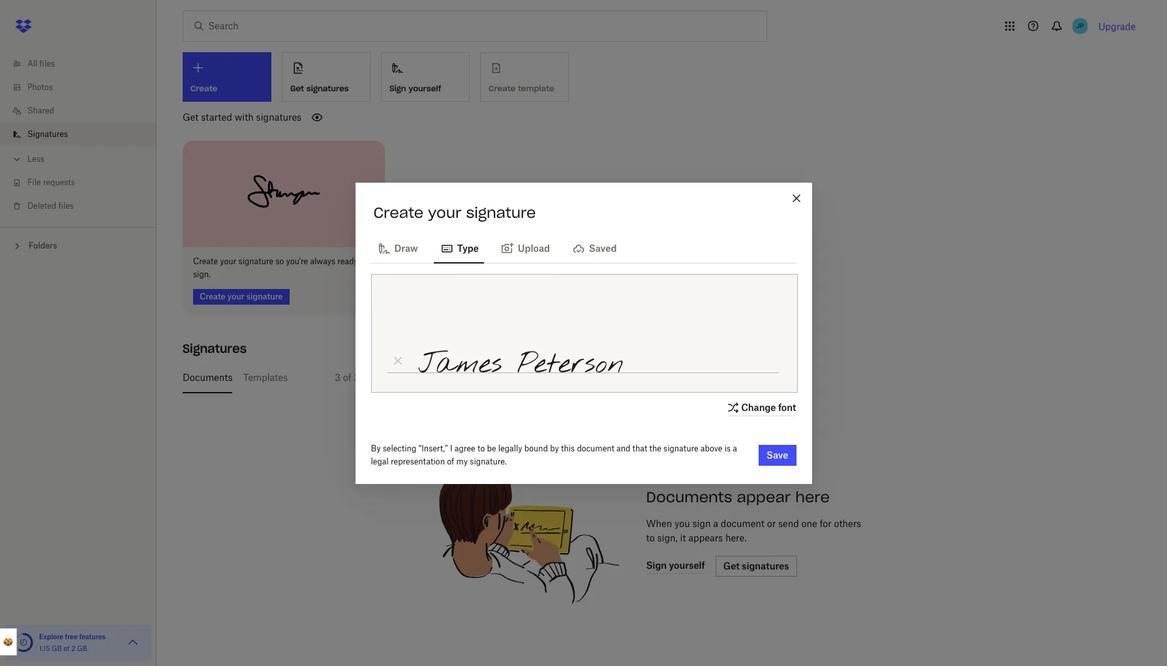 Task type: vqa. For each thing, say whether or not it's contained in the screenshot.
Name Docs, Modified 3/15/2024 9:15 am, element
no



Task type: locate. For each thing, give the bounding box(es) containing it.
so
[[276, 256, 284, 266]]

agree
[[455, 444, 476, 453]]

documents
[[183, 372, 233, 383], [647, 488, 733, 506]]

0 horizontal spatial this
[[462, 372, 478, 383]]

0 horizontal spatial of
[[64, 645, 70, 653]]

0 vertical spatial is
[[587, 372, 594, 383]]

0 vertical spatial get
[[290, 83, 304, 93]]

1 horizontal spatial requests
[[406, 372, 443, 383]]

is left unlimited.
[[587, 372, 594, 383]]

1 horizontal spatial to
[[478, 444, 485, 453]]

a inside when you sign a document or send one for others to sign, it appears here.
[[714, 518, 719, 529]]

0 horizontal spatial requests
[[43, 178, 75, 187]]

0 vertical spatial create
[[374, 203, 424, 222]]

create up sign.
[[193, 256, 218, 266]]

you're
[[286, 256, 308, 266]]

of
[[343, 372, 352, 383], [447, 457, 455, 466], [64, 645, 70, 653]]

signatures
[[307, 83, 349, 93], [256, 112, 302, 123]]

1 vertical spatial your
[[220, 256, 237, 266]]

1 horizontal spatial signatures
[[183, 341, 247, 356]]

0 horizontal spatial is
[[587, 372, 594, 383]]

1 vertical spatial get
[[183, 112, 199, 123]]

ready
[[338, 256, 358, 266]]

this
[[462, 372, 478, 383], [561, 444, 575, 453]]

1 vertical spatial signatures
[[183, 341, 247, 356]]

1 horizontal spatial document
[[721, 518, 765, 529]]

requests
[[43, 178, 75, 187], [406, 372, 443, 383]]

of inside by selecting "insert," i agree to be legally bound by this document and that the signature above is a legal representation of my signature.
[[447, 457, 455, 466]]

a right sign
[[714, 518, 719, 529]]

tab list containing draw
[[371, 232, 797, 263]]

0 vertical spatial signatures
[[27, 129, 68, 139]]

documents for documents appear here
[[647, 488, 733, 506]]

your up type
[[428, 203, 462, 222]]

0 horizontal spatial documents
[[183, 372, 233, 383]]

get up get started with signatures
[[290, 83, 304, 93]]

files right all
[[40, 59, 55, 69]]

create your signature dialog
[[355, 182, 812, 484]]

1 horizontal spatial is
[[725, 444, 731, 453]]

change font
[[742, 402, 797, 413]]

to
[[360, 256, 368, 266], [478, 444, 485, 453], [647, 532, 655, 543]]

signatures inside "list item"
[[27, 129, 68, 139]]

is
[[587, 372, 594, 383], [725, 444, 731, 453]]

0 horizontal spatial get
[[183, 112, 199, 123]]

requests right file
[[43, 178, 75, 187]]

1 vertical spatial yourself
[[550, 372, 584, 383]]

this right by
[[561, 444, 575, 453]]

gb right the 2
[[77, 645, 87, 653]]

your left so
[[220, 256, 237, 266]]

document
[[577, 444, 615, 453], [721, 518, 765, 529]]

1 horizontal spatial get
[[290, 83, 304, 93]]

a
[[733, 444, 738, 453], [714, 518, 719, 529]]

deleted files link
[[10, 195, 157, 218]]

1 vertical spatial a
[[714, 518, 719, 529]]

0 horizontal spatial your
[[220, 256, 237, 266]]

0 horizontal spatial files
[[40, 59, 55, 69]]

1 gb from the left
[[52, 645, 62, 653]]

3
[[335, 372, 341, 383], [354, 372, 360, 383]]

get signatures
[[290, 83, 349, 93]]

1 vertical spatial tab list
[[183, 362, 1142, 393]]

folders
[[29, 241, 57, 251]]

1 horizontal spatial this
[[561, 444, 575, 453]]

always
[[310, 256, 336, 266]]

documents tab
[[183, 362, 233, 393]]

when
[[647, 518, 673, 529]]

0 vertical spatial to
[[360, 256, 368, 266]]

get
[[290, 83, 304, 93], [183, 112, 199, 123]]

0 horizontal spatial 3
[[335, 372, 341, 383]]

tab list inside create your signature dialog
[[371, 232, 797, 263]]

all
[[27, 59, 37, 69]]

1 vertical spatial create
[[193, 256, 218, 266]]

get for get started with signatures
[[183, 112, 199, 123]]

1 horizontal spatial documents
[[647, 488, 733, 506]]

create inside create your signature so you're always ready to sign.
[[193, 256, 218, 266]]

create for create your signature
[[374, 203, 424, 222]]

0 horizontal spatial document
[[577, 444, 615, 453]]

1 vertical spatial documents
[[647, 488, 733, 506]]

your inside dialog
[[428, 203, 462, 222]]

signatures down shared
[[27, 129, 68, 139]]

create inside dialog
[[374, 203, 424, 222]]

get inside button
[[290, 83, 304, 93]]

your
[[428, 203, 462, 222], [220, 256, 237, 266]]

create
[[374, 203, 424, 222], [193, 256, 218, 266]]

of inside 'tab list'
[[343, 372, 352, 383]]

signatures list item
[[0, 123, 157, 146]]

1 horizontal spatial 3
[[354, 372, 360, 383]]

2 3 from the left
[[354, 372, 360, 383]]

files inside 'link'
[[58, 201, 74, 211]]

1 horizontal spatial your
[[428, 203, 462, 222]]

documents up you
[[647, 488, 733, 506]]

document left and
[[577, 444, 615, 453]]

document inside by selecting "insert," i agree to be legally bound by this document and that the signature above is a legal representation of my signature.
[[577, 444, 615, 453]]

0 vertical spatial files
[[40, 59, 55, 69]]

by
[[550, 444, 559, 453]]

0 vertical spatial of
[[343, 372, 352, 383]]

legally
[[499, 444, 523, 453]]

signature
[[466, 203, 536, 222], [239, 256, 274, 266], [362, 372, 403, 383], [664, 444, 699, 453]]

1 vertical spatial document
[[721, 518, 765, 529]]

create your signature
[[374, 203, 536, 222]]

yourself right sign
[[409, 83, 442, 93]]

to right ready
[[360, 256, 368, 266]]

to left "be" in the left bottom of the page
[[478, 444, 485, 453]]

3 of 3 signature requests left this month. signing yourself is unlimited.
[[335, 372, 640, 383]]

files
[[40, 59, 55, 69], [58, 201, 74, 211]]

0 vertical spatial tab list
[[371, 232, 797, 263]]

above
[[701, 444, 723, 453]]

0 vertical spatial documents
[[183, 372, 233, 383]]

yourself
[[409, 83, 442, 93], [550, 372, 584, 383]]

1 horizontal spatial create
[[374, 203, 424, 222]]

unlimited.
[[596, 372, 640, 383]]

your inside create your signature so you're always ready to sign.
[[220, 256, 237, 266]]

1 horizontal spatial a
[[733, 444, 738, 453]]

1 vertical spatial to
[[478, 444, 485, 453]]

0 horizontal spatial a
[[714, 518, 719, 529]]

my
[[457, 457, 468, 466]]

tab list
[[371, 232, 797, 263], [183, 362, 1142, 393]]

1 horizontal spatial signatures
[[307, 83, 349, 93]]

1 vertical spatial signatures
[[256, 112, 302, 123]]

2 vertical spatial of
[[64, 645, 70, 653]]

upload
[[518, 243, 550, 254]]

one
[[802, 518, 818, 529]]

1 horizontal spatial of
[[343, 372, 352, 383]]

0 vertical spatial a
[[733, 444, 738, 453]]

with
[[235, 112, 254, 123]]

0 vertical spatial yourself
[[409, 83, 442, 93]]

1 vertical spatial of
[[447, 457, 455, 466]]

documents left templates
[[183, 372, 233, 383]]

document up here.
[[721, 518, 765, 529]]

yourself right signing
[[550, 372, 584, 383]]

0 horizontal spatial create
[[193, 256, 218, 266]]

0 horizontal spatial to
[[360, 256, 368, 266]]

files right deleted
[[58, 201, 74, 211]]

1 horizontal spatial gb
[[77, 645, 87, 653]]

0 horizontal spatial gb
[[52, 645, 62, 653]]

requests left left
[[406, 372, 443, 383]]

of inside explore free features 1.15 gb of 2 gb
[[64, 645, 70, 653]]

upgrade link
[[1099, 21, 1137, 32]]

0 vertical spatial document
[[577, 444, 615, 453]]

gb
[[52, 645, 62, 653], [77, 645, 87, 653]]

folders button
[[0, 236, 157, 255]]

1 vertical spatial requests
[[406, 372, 443, 383]]

be
[[487, 444, 496, 453]]

0 horizontal spatial signatures
[[27, 129, 68, 139]]

1 horizontal spatial files
[[58, 201, 74, 211]]

0 vertical spatial your
[[428, 203, 462, 222]]

2 horizontal spatial to
[[647, 532, 655, 543]]

0 vertical spatial requests
[[43, 178, 75, 187]]

list containing all files
[[0, 44, 157, 227]]

upgrade
[[1099, 21, 1137, 32]]

signatures
[[27, 129, 68, 139], [183, 341, 247, 356]]

sign
[[390, 83, 406, 93]]

0 vertical spatial signatures
[[307, 83, 349, 93]]

deleted files
[[27, 201, 74, 211]]

1 vertical spatial files
[[58, 201, 74, 211]]

gb right 1.15
[[52, 645, 62, 653]]

templates
[[243, 372, 288, 383]]

0 horizontal spatial yourself
[[409, 83, 442, 93]]

is right above
[[725, 444, 731, 453]]

signature.
[[470, 457, 507, 466]]

2 horizontal spatial of
[[447, 457, 455, 466]]

signatures up documents 'tab'
[[183, 341, 247, 356]]

is inside 'tab list'
[[587, 372, 594, 383]]

1 vertical spatial is
[[725, 444, 731, 453]]

less image
[[10, 153, 24, 166]]

1 vertical spatial this
[[561, 444, 575, 453]]

1.15
[[39, 645, 50, 653]]

a right above
[[733, 444, 738, 453]]

and
[[617, 444, 631, 453]]

get started with signatures
[[183, 112, 302, 123]]

explore free features 1.15 gb of 2 gb
[[39, 633, 106, 653]]

get signatures button
[[282, 52, 371, 102]]

signature inside by selecting "insert," i agree to be legally bound by this document and that the signature above is a legal representation of my signature.
[[664, 444, 699, 453]]

get left started
[[183, 112, 199, 123]]

all files
[[27, 59, 55, 69]]

signature inside create your signature so you're always ready to sign.
[[239, 256, 274, 266]]

list
[[0, 44, 157, 227]]

to down when
[[647, 532, 655, 543]]

yourself inside 'tab list'
[[550, 372, 584, 383]]

it
[[681, 532, 686, 543]]

started
[[201, 112, 232, 123]]

1 horizontal spatial yourself
[[550, 372, 584, 383]]

or
[[767, 518, 776, 529]]

this right left
[[462, 372, 478, 383]]

Your name text field
[[408, 337, 782, 392]]

2 vertical spatial to
[[647, 532, 655, 543]]

create up draw at the top left of page
[[374, 203, 424, 222]]



Task type: describe. For each thing, give the bounding box(es) containing it.
signatures link
[[10, 123, 157, 146]]

get for get signatures
[[290, 83, 304, 93]]

file requests link
[[10, 171, 157, 195]]

shared
[[27, 106, 54, 116]]

month.
[[481, 372, 511, 383]]

to inside create your signature so you're always ready to sign.
[[360, 256, 368, 266]]

sign
[[693, 518, 711, 529]]

0 vertical spatial this
[[462, 372, 478, 383]]

sign yourself
[[390, 83, 442, 93]]

save
[[767, 449, 789, 461]]

documents for documents
[[183, 372, 233, 383]]

here.
[[726, 532, 747, 543]]

draw
[[395, 243, 418, 254]]

by
[[371, 444, 381, 453]]

you
[[675, 518, 690, 529]]

0 horizontal spatial signatures
[[256, 112, 302, 123]]

files for all files
[[40, 59, 55, 69]]

appear
[[737, 488, 791, 506]]

this inside by selecting "insert," i agree to be legally bound by this document and that the signature above is a legal representation of my signature.
[[561, 444, 575, 453]]

files for deleted files
[[58, 201, 74, 211]]

is inside by selecting "insert," i agree to be legally bound by this document and that the signature above is a legal representation of my signature.
[[725, 444, 731, 453]]

your for create your signature so you're always ready to sign.
[[220, 256, 237, 266]]

font
[[779, 402, 797, 413]]

by selecting "insert," i agree to be legally bound by this document and that the signature above is a legal representation of my signature.
[[371, 444, 738, 466]]

yourself inside button
[[409, 83, 442, 93]]

type
[[457, 243, 479, 254]]

"insert,"
[[419, 444, 448, 453]]

less
[[27, 154, 44, 164]]

2
[[71, 645, 75, 653]]

shared link
[[10, 99, 157, 123]]

1 3 from the left
[[335, 372, 341, 383]]

here
[[796, 488, 830, 506]]

that
[[633, 444, 648, 453]]

saved
[[589, 243, 617, 254]]

bound
[[525, 444, 548, 453]]

dropbox image
[[10, 13, 37, 39]]

document inside when you sign a document or send one for others to sign, it appears here.
[[721, 518, 765, 529]]

signing
[[513, 372, 547, 383]]

legal
[[371, 457, 389, 466]]

templates tab
[[243, 362, 288, 393]]

quota usage element
[[13, 633, 34, 653]]

for
[[820, 518, 832, 529]]

when you sign a document or send one for others to sign, it appears here.
[[647, 518, 862, 543]]

the
[[650, 444, 662, 453]]

others
[[835, 518, 862, 529]]

features
[[79, 633, 106, 641]]

file
[[27, 178, 41, 187]]

change
[[742, 402, 776, 413]]

a inside by selecting "insert," i agree to be legally bound by this document and that the signature above is a legal representation of my signature.
[[733, 444, 738, 453]]

explore
[[39, 633, 63, 641]]

2 gb from the left
[[77, 645, 87, 653]]

documents appear here
[[647, 488, 830, 506]]

create your signature so you're always ready to sign.
[[193, 256, 368, 279]]

i
[[450, 444, 453, 453]]

create for create your signature so you're always ready to sign.
[[193, 256, 218, 266]]

photos link
[[10, 76, 157, 99]]

sign yourself button
[[381, 52, 470, 102]]

sign,
[[658, 532, 678, 543]]

appears
[[689, 532, 723, 543]]

to inside by selecting "insert," i agree to be legally bound by this document and that the signature above is a legal representation of my signature.
[[478, 444, 485, 453]]

free
[[65, 633, 78, 641]]

save button
[[759, 445, 797, 466]]

all files link
[[10, 52, 157, 76]]

selecting
[[383, 444, 417, 453]]

signatures inside button
[[307, 83, 349, 93]]

deleted
[[27, 201, 56, 211]]

left
[[445, 372, 460, 383]]

tab list containing documents
[[183, 362, 1142, 393]]

your for create your signature
[[428, 203, 462, 222]]

change font button
[[726, 400, 797, 416]]

sign.
[[193, 269, 211, 279]]

to inside when you sign a document or send one for others to sign, it appears here.
[[647, 532, 655, 543]]

representation
[[391, 457, 445, 466]]

photos
[[27, 82, 53, 92]]

file requests
[[27, 178, 75, 187]]

send
[[779, 518, 800, 529]]



